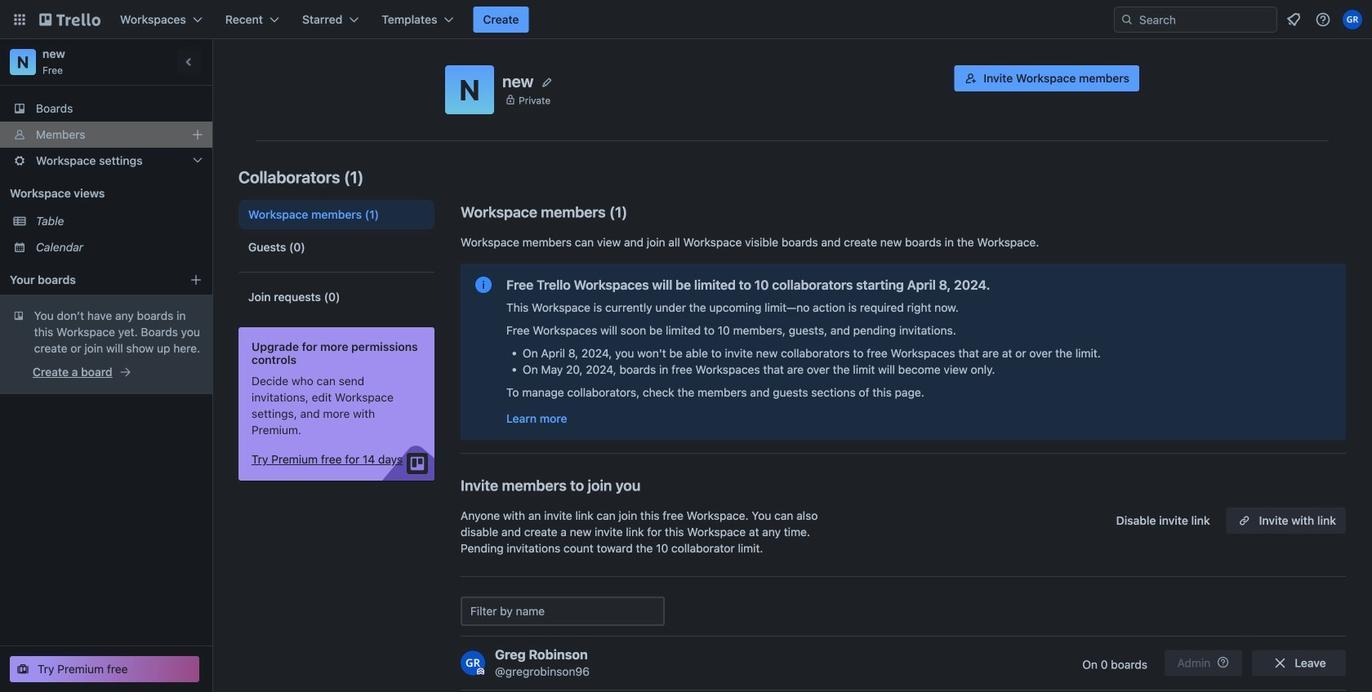 Task type: describe. For each thing, give the bounding box(es) containing it.
primary element
[[0, 0, 1373, 39]]

0 vertical spatial greg robinson (gregrobinson96) image
[[1343, 10, 1363, 29]]

your boards with 0 items element
[[10, 270, 181, 290]]

search image
[[1121, 13, 1134, 26]]

workspace navigation collapse icon image
[[178, 51, 201, 74]]

this member is an admin of this workspace. image
[[477, 669, 485, 676]]

Search field
[[1134, 8, 1277, 31]]

1 vertical spatial greg robinson (gregrobinson96) image
[[461, 652, 485, 676]]

Filter by name text field
[[461, 597, 665, 627]]



Task type: vqa. For each thing, say whether or not it's contained in the screenshot.
Color: Sky, Title: "Sparkling" element
no



Task type: locate. For each thing, give the bounding box(es) containing it.
1 horizontal spatial greg robinson (gregrobinson96) image
[[1343, 10, 1363, 29]]

open information menu image
[[1316, 11, 1332, 28]]

0 notifications image
[[1285, 10, 1304, 29]]

add board image
[[190, 274, 203, 287]]

greg robinson (gregrobinson96) image
[[1343, 10, 1363, 29], [461, 652, 485, 676]]

back to home image
[[39, 7, 101, 33]]

0 horizontal spatial greg robinson (gregrobinson96) image
[[461, 652, 485, 676]]



